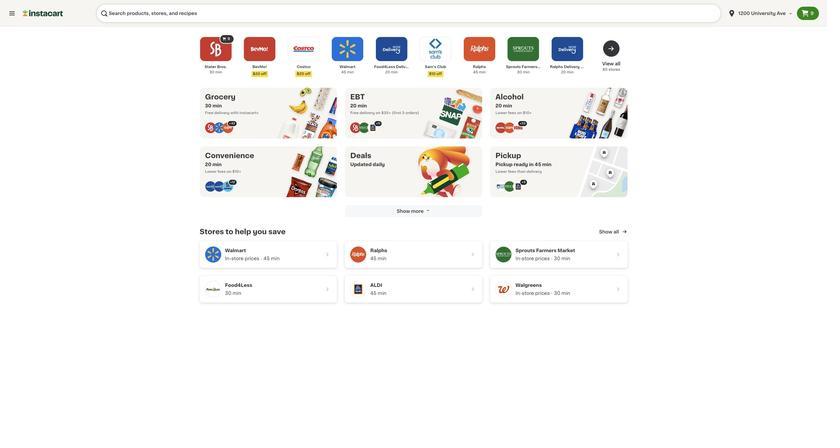 Task type: describe. For each thing, give the bounding box(es) containing it.
1 vertical spatial sprouts farmers market image
[[496, 247, 512, 263]]

in-store prices for walmart
[[225, 257, 259, 261]]

1200
[[738, 11, 750, 16]]

1 pickup from the top
[[496, 152, 521, 159]]

updated
[[350, 162, 372, 167]]

0 horizontal spatial ralphs image
[[350, 247, 366, 263]]

walmart for walmart 45 min
[[340, 65, 356, 69]]

on for ebt
[[376, 111, 381, 115]]

20 inside ralphs delivery now 20 min
[[561, 71, 566, 74]]

club
[[437, 65, 446, 69]]

ralphs delivery now 20 min
[[550, 65, 589, 74]]

3
[[402, 111, 404, 115]]

30 inside sprouts farmers market 30 min
[[517, 71, 522, 74]]

30 inside grocery 30 min free delivery with instacart+
[[205, 104, 211, 108]]

ralphs for 20 min
[[550, 65, 563, 69]]

food4less 30 min
[[225, 283, 252, 296]]

sprouts for sprouts farmers market
[[516, 249, 535, 253]]

show all button
[[599, 229, 627, 236]]

aldi logo image for ebt
[[368, 123, 378, 133]]

food4less delivery now logo image
[[214, 181, 224, 192]]

aldi
[[370, 283, 382, 288]]

aldi image
[[350, 282, 366, 298]]

2 ralphs logo image from the left
[[504, 123, 515, 133]]

delivery for ralphs
[[564, 65, 580, 69]]

store for walgreens
[[522, 291, 534, 296]]

save
[[268, 229, 286, 236]]

80
[[603, 68, 608, 72]]

in- for walgreens
[[516, 291, 522, 296]]

ebt 20 min free delivery on $35+ (first 3 orders)
[[350, 94, 419, 115]]

in
[[529, 162, 534, 167]]

+ for pickup
[[522, 181, 524, 184]]

pickup pickup ready in 45 min lower fees than delivery
[[496, 152, 552, 174]]

$10+ for alcohol
[[523, 111, 532, 115]]

0 vertical spatial sprouts farmers market image
[[512, 38, 535, 60]]

11
[[378, 122, 380, 125]]

+ 9
[[522, 181, 526, 184]]

$20 for costco $20 off
[[297, 72, 304, 76]]

daily
[[373, 162, 385, 167]]

lower for alcohol
[[496, 111, 507, 115]]

1200 university ave button
[[728, 4, 793, 23]]

20 inside food4less delivery now 20 min
[[385, 71, 390, 74]]

20 for ebt
[[350, 104, 357, 108]]

help
[[235, 229, 251, 236]]

delivery for food4less
[[396, 65, 412, 69]]

walmart for walmart
[[225, 249, 246, 253]]

convenience
[[205, 152, 254, 159]]

farmers for sprouts farmers market
[[536, 249, 557, 253]]

grocery heading
[[205, 93, 259, 101]]

ready
[[514, 162, 528, 167]]

stores to help you save
[[200, 229, 286, 236]]

show for show more
[[397, 209, 410, 214]]

+ 11
[[376, 122, 380, 125]]

walmart image
[[205, 247, 221, 263]]

fees for convenience
[[218, 170, 226, 174]]

+ 43
[[229, 122, 235, 125]]

30 inside "food4less 30 min"
[[225, 291, 231, 296]]

walmart 45 min
[[340, 65, 356, 74]]

off for costco $20 off
[[305, 72, 310, 76]]

+ for grocery
[[229, 122, 231, 125]]

lower inside pickup pickup ready in 45 min lower fees than delivery
[[496, 170, 507, 174]]

grocery
[[205, 94, 236, 101]]

stater
[[205, 65, 216, 69]]

food4less for delivery
[[374, 65, 395, 69]]

all for view all 80 stores
[[615, 61, 620, 66]]

sam's
[[425, 65, 436, 69]]

with
[[230, 111, 239, 115]]

costco $20 off
[[297, 65, 311, 76]]

deals
[[350, 152, 371, 159]]

min inside convenience 20 min lower fees on $10+
[[212, 162, 222, 167]]

2 vertical spatial 9
[[524, 181, 526, 184]]

sprouts farmers market logo image for ebt
[[359, 123, 370, 133]]

free for grocery
[[205, 111, 213, 115]]

aldi 45 min
[[370, 283, 386, 296]]

free for ebt
[[350, 111, 359, 115]]

in-store prices for sprouts farmers market
[[516, 257, 550, 261]]

+ for convenience
[[230, 181, 232, 184]]

$10
[[429, 72, 436, 76]]

you
[[253, 229, 267, 236]]

more
[[411, 209, 424, 214]]

min inside pickup pickup ready in 45 min lower fees than delivery
[[542, 162, 552, 167]]

now for ralphs delivery now 20 min
[[581, 65, 589, 69]]

walgreens
[[516, 283, 542, 288]]

show more button
[[345, 206, 482, 218]]

1 ralphs logo image from the left
[[222, 123, 233, 133]]

min inside ebt 20 min free delivery on $35+ (first 3 orders)
[[358, 104, 367, 108]]

30 min for sprouts farmers market
[[554, 257, 570, 261]]

sprouts farmers market
[[516, 249, 575, 253]]

prices for walgreens
[[535, 291, 550, 296]]

food4less image
[[205, 282, 221, 298]]

view
[[602, 61, 614, 66]]

ebt heading
[[350, 93, 419, 101]]

walmart logo image
[[214, 123, 224, 133]]

sprouts for sprouts farmers market 30 min
[[506, 65, 521, 69]]

food4less delivery now image
[[380, 38, 403, 60]]

ave
[[777, 11, 786, 16]]

pickup heading
[[496, 152, 552, 160]]

to
[[226, 229, 233, 236]]

instacart image
[[23, 9, 63, 17]]

sprouts farmers market logo image for pickup
[[504, 181, 515, 192]]

off for bevmo! $20 off
[[261, 72, 267, 76]]

costco image
[[292, 38, 315, 60]]

$10+ for convenience
[[232, 170, 241, 174]]

in- for sprouts farmers market
[[516, 257, 522, 261]]



Task type: locate. For each thing, give the bounding box(es) containing it.
1 now from the left
[[413, 65, 421, 69]]

sprouts farmers market logo image left '+ 11'
[[359, 123, 370, 133]]

0 horizontal spatial sprouts farmers market logo image
[[359, 123, 370, 133]]

prices for sprouts farmers market
[[535, 257, 550, 261]]

food4less right food4less icon
[[225, 283, 252, 288]]

delivery inside pickup pickup ready in 45 min lower fees than delivery
[[527, 170, 542, 174]]

1 horizontal spatial stater bros. logo image
[[350, 123, 361, 133]]

stater bros. logo image left + 43
[[205, 123, 216, 133]]

walmart
[[340, 65, 356, 69], [225, 249, 246, 253]]

1 horizontal spatial sprouts farmers market logo image
[[504, 181, 515, 192]]

in-store prices for walgreens
[[516, 291, 550, 296]]

market for sprouts farmers market
[[558, 249, 575, 253]]

deals updated daily
[[350, 152, 385, 167]]

show more
[[397, 209, 424, 214]]

delivery for ebt
[[360, 111, 375, 115]]

2 horizontal spatial 9
[[811, 11, 814, 16]]

9 right stater bros. image
[[228, 37, 230, 41]]

1 horizontal spatial food4less
[[374, 65, 395, 69]]

store for sprouts farmers market
[[522, 257, 534, 261]]

min inside food4less delivery now 20 min
[[391, 71, 398, 74]]

2 horizontal spatial delivery
[[527, 170, 542, 174]]

on left "$35+"
[[376, 111, 381, 115]]

+ down than
[[522, 181, 524, 184]]

food4less
[[374, 65, 395, 69], [225, 283, 252, 288]]

ralphs delivery now image
[[556, 38, 579, 60]]

all inside view all 80 stores
[[615, 61, 620, 66]]

1 horizontal spatial walmart
[[340, 65, 356, 69]]

delivery down ebt
[[360, 111, 375, 115]]

2 now from the left
[[581, 65, 589, 69]]

aldi express logo image
[[222, 181, 233, 192]]

walmart down walmart image
[[340, 65, 356, 69]]

2 30 min from the top
[[554, 291, 570, 296]]

0 horizontal spatial $20
[[253, 72, 260, 76]]

1 vertical spatial farmers
[[536, 249, 557, 253]]

20 down ebt
[[350, 104, 357, 108]]

walmart down to
[[225, 249, 246, 253]]

20 inside ebt 20 min free delivery on $35+ (first 3 orders)
[[350, 104, 357, 108]]

1 delivery from the left
[[396, 65, 412, 69]]

food4less delivery now 20 min
[[374, 65, 421, 74]]

1 vertical spatial market
[[558, 249, 575, 253]]

0 horizontal spatial sprouts farmers market image
[[496, 247, 512, 263]]

$10+ inside alcohol 20 min lower fees on $10+
[[523, 111, 532, 115]]

on inside convenience 20 min lower fees on $10+
[[227, 170, 231, 174]]

in-
[[225, 257, 231, 261], [516, 257, 522, 261], [516, 291, 522, 296]]

20 inside alcohol 20 min lower fees on $10+
[[496, 104, 502, 108]]

0 vertical spatial sprouts farmers market logo image
[[359, 123, 370, 133]]

farmers inside sprouts farmers market 30 min
[[522, 65, 537, 69]]

sprouts farmers market logo image left the + 9
[[504, 181, 515, 192]]

30 min for walgreens
[[554, 291, 570, 296]]

0 horizontal spatial ralphs
[[370, 249, 387, 253]]

min inside the "aldi 45 min"
[[378, 291, 386, 296]]

in- for walmart
[[225, 257, 231, 261]]

$20 down bevmo! in the top of the page
[[253, 72, 260, 76]]

1 vertical spatial show
[[599, 230, 612, 235]]

fees down alcohol "heading" on the top right of the page
[[508, 111, 516, 115]]

33
[[522, 122, 526, 125]]

$10+ up 33
[[523, 111, 532, 115]]

delivery down food4less delivery now image
[[396, 65, 412, 69]]

lower up bevmo! logo
[[496, 111, 507, 115]]

delivery down the ralphs delivery now image
[[564, 65, 580, 69]]

free inside grocery 30 min free delivery with instacart+
[[205, 111, 213, 115]]

delivery for grocery
[[214, 111, 230, 115]]

0 horizontal spatial food4less
[[225, 283, 252, 288]]

0 horizontal spatial off
[[261, 72, 267, 76]]

sprouts inside sprouts farmers market 30 min
[[506, 65, 521, 69]]

9 down than
[[524, 181, 526, 184]]

prices
[[245, 257, 259, 261], [535, 257, 550, 261], [535, 291, 550, 296]]

1 horizontal spatial ralphs
[[473, 65, 486, 69]]

free down "grocery"
[[205, 111, 213, 115]]

0 vertical spatial walmart
[[340, 65, 356, 69]]

show inside dropdown button
[[397, 209, 410, 214]]

than
[[517, 170, 526, 174]]

convenience 20 min lower fees on $10+
[[205, 152, 254, 174]]

+ 12
[[230, 181, 235, 184]]

delivery down in
[[527, 170, 542, 174]]

free down ebt
[[350, 111, 359, 115]]

0 horizontal spatial on
[[227, 170, 231, 174]]

0 horizontal spatial walmart
[[225, 249, 246, 253]]

ralphs for 45 min
[[473, 65, 486, 69]]

20 up ralphs delivery now logo
[[205, 162, 211, 167]]

45 inside walmart 45 min
[[341, 71, 346, 74]]

45 min
[[264, 257, 280, 261]]

20 down food4less delivery now image
[[385, 71, 390, 74]]

fees for alcohol
[[508, 111, 516, 115]]

0 vertical spatial show
[[397, 209, 410, 214]]

stater bros. logo image left '+ 11'
[[350, 123, 361, 133]]

20 for alcohol
[[496, 104, 502, 108]]

all
[[615, 61, 620, 66], [614, 230, 619, 235]]

prices down sprouts farmers market
[[535, 257, 550, 261]]

43
[[231, 122, 235, 125]]

1 horizontal spatial now
[[581, 65, 589, 69]]

in- right walmart icon
[[225, 257, 231, 261]]

aldi logo image down than
[[513, 181, 524, 192]]

1 vertical spatial aldi logo image
[[513, 181, 524, 192]]

45 inside pickup pickup ready in 45 min lower fees than delivery
[[535, 162, 541, 167]]

45
[[341, 71, 346, 74], [473, 71, 478, 74], [535, 162, 541, 167], [264, 257, 270, 261], [370, 257, 377, 261], [370, 291, 377, 296]]

now left 80
[[581, 65, 589, 69]]

2 horizontal spatial on
[[517, 111, 522, 115]]

+ for ebt
[[376, 122, 378, 125]]

rite aid® pharmacy logo image
[[496, 181, 506, 192]]

9
[[811, 11, 814, 16], [228, 37, 230, 41], [524, 181, 526, 184]]

0 horizontal spatial $10+
[[232, 170, 241, 174]]

20 down alcohol
[[496, 104, 502, 108]]

off down costco
[[305, 72, 310, 76]]

now left "sam's"
[[413, 65, 421, 69]]

sam's club $10 off
[[425, 65, 446, 76]]

1 horizontal spatial ralphs 45 min
[[473, 65, 486, 74]]

lower up rite aid® pharmacy logo
[[496, 170, 507, 174]]

1200 university ave button
[[724, 4, 797, 23]]

delivery inside ebt 20 min free delivery on $35+ (first 3 orders)
[[360, 111, 375, 115]]

1 vertical spatial walmart
[[225, 249, 246, 253]]

lower
[[496, 111, 507, 115], [205, 170, 217, 174], [496, 170, 507, 174]]

0 horizontal spatial free
[[205, 111, 213, 115]]

1 horizontal spatial on
[[376, 111, 381, 115]]

20 inside convenience 20 min lower fees on $10+
[[205, 162, 211, 167]]

delivery inside ralphs delivery now 20 min
[[564, 65, 580, 69]]

1 $20 from the left
[[253, 72, 260, 76]]

store down sprouts farmers market
[[522, 257, 534, 261]]

45 inside the "aldi 45 min"
[[370, 291, 377, 296]]

$35+
[[381, 111, 391, 115]]

store right walmart icon
[[231, 257, 244, 261]]

bros.
[[217, 65, 227, 69]]

1 vertical spatial 30 min
[[554, 291, 570, 296]]

orders)
[[405, 111, 419, 115]]

stater bros. logo image for grocery
[[205, 123, 216, 133]]

on up + 12
[[227, 170, 231, 174]]

ebt
[[350, 94, 365, 101]]

now inside ralphs delivery now 20 min
[[581, 65, 589, 69]]

0 vertical spatial all
[[615, 61, 620, 66]]

1 free from the left
[[205, 111, 213, 115]]

0 vertical spatial ralphs 45 min
[[473, 65, 486, 74]]

1 vertical spatial all
[[614, 230, 619, 235]]

None search field
[[96, 4, 721, 23]]

2 horizontal spatial off
[[437, 72, 442, 76]]

ralphs logo image down with
[[222, 123, 233, 133]]

0 vertical spatial ralphs image
[[468, 38, 491, 60]]

in-store prices down sprouts farmers market
[[516, 257, 550, 261]]

1 vertical spatial food4less
[[225, 283, 252, 288]]

costco
[[297, 65, 311, 69]]

store for walmart
[[231, 257, 244, 261]]

0 vertical spatial food4less
[[374, 65, 395, 69]]

aldi logo image
[[368, 123, 378, 133], [513, 181, 524, 192]]

stores
[[609, 68, 620, 72]]

aldi logo image for pickup
[[513, 181, 524, 192]]

min inside ralphs delivery now 20 min
[[567, 71, 574, 74]]

store
[[231, 257, 244, 261], [522, 257, 534, 261], [522, 291, 534, 296]]

0 horizontal spatial 9
[[228, 37, 230, 41]]

1 horizontal spatial ralphs logo image
[[504, 123, 515, 133]]

market
[[538, 65, 552, 69], [558, 249, 575, 253]]

min
[[215, 71, 222, 74], [347, 71, 354, 74], [391, 71, 398, 74], [479, 71, 486, 74], [523, 71, 530, 74], [567, 71, 574, 74], [213, 104, 222, 108], [358, 104, 367, 108], [503, 104, 512, 108], [212, 162, 222, 167], [542, 162, 552, 167], [271, 257, 280, 261], [378, 257, 386, 261], [562, 257, 570, 261], [233, 291, 241, 296], [378, 291, 386, 296], [562, 291, 570, 296]]

all for show all
[[614, 230, 619, 235]]

sam's club image
[[424, 38, 447, 60]]

$10+ up 12
[[232, 170, 241, 174]]

30 min
[[554, 257, 570, 261], [554, 291, 570, 296]]

deals heading
[[350, 152, 385, 160]]

1 vertical spatial ralphs 45 min
[[370, 249, 387, 261]]

off inside costco $20 off
[[305, 72, 310, 76]]

off inside bevmo! $20 off
[[261, 72, 267, 76]]

in-store prices down stores to help you save
[[225, 257, 259, 261]]

0 vertical spatial $10+
[[523, 111, 532, 115]]

ralphs image
[[468, 38, 491, 60], [350, 247, 366, 263]]

1 vertical spatial sprouts
[[516, 249, 535, 253]]

1 horizontal spatial market
[[558, 249, 575, 253]]

on inside alcohol 20 min lower fees on $10+
[[517, 111, 522, 115]]

1 horizontal spatial delivery
[[360, 111, 375, 115]]

+ right food4less delivery now logo
[[230, 181, 232, 184]]

0 horizontal spatial delivery
[[214, 111, 230, 115]]

20 for convenience
[[205, 162, 211, 167]]

store down walgreens
[[522, 291, 534, 296]]

market inside sprouts farmers market 30 min
[[538, 65, 552, 69]]

on inside ebt 20 min free delivery on $35+ (first 3 orders)
[[376, 111, 381, 115]]

delivery inside grocery 30 min free delivery with instacart+
[[214, 111, 230, 115]]

view all 80 stores
[[602, 61, 620, 72]]

1 vertical spatial pickup
[[496, 162, 513, 167]]

min inside walmart 45 min
[[347, 71, 354, 74]]

min inside sprouts farmers market 30 min
[[523, 71, 530, 74]]

stater bros. logo image for ebt
[[350, 123, 361, 133]]

$20 inside costco $20 off
[[297, 72, 304, 76]]

in- down walgreens
[[516, 291, 522, 296]]

0 vertical spatial 9
[[811, 11, 814, 16]]

show
[[397, 209, 410, 214], [599, 230, 612, 235]]

sprouts
[[506, 65, 521, 69], [516, 249, 535, 253]]

1 off from the left
[[261, 72, 267, 76]]

$20 inside bevmo! $20 off
[[253, 72, 260, 76]]

farmers for sprouts farmers market 30 min
[[522, 65, 537, 69]]

1 vertical spatial sprouts farmers market logo image
[[504, 181, 515, 192]]

1 vertical spatial $10+
[[232, 170, 241, 174]]

lower inside alcohol 20 min lower fees on $10+
[[496, 111, 507, 115]]

walmart image
[[336, 38, 359, 60]]

bevmo! image
[[248, 38, 271, 60]]

1 horizontal spatial 9
[[524, 181, 526, 184]]

0 horizontal spatial market
[[538, 65, 552, 69]]

in-store prices down walgreens
[[516, 291, 550, 296]]

$20 for bevmo! $20 off
[[253, 72, 260, 76]]

lower inside convenience 20 min lower fees on $10+
[[205, 170, 217, 174]]

0 horizontal spatial stater bros. logo image
[[205, 123, 216, 133]]

min inside grocery 30 min free delivery with instacart+
[[213, 104, 222, 108]]

fees inside alcohol 20 min lower fees on $10+
[[508, 111, 516, 115]]

pickup up ready
[[496, 152, 521, 159]]

0 horizontal spatial delivery
[[396, 65, 412, 69]]

9 inside button
[[811, 11, 814, 16]]

off right $10
[[437, 72, 442, 76]]

on for alcohol
[[517, 111, 522, 115]]

stater bros. image
[[204, 38, 227, 60]]

convenience heading
[[205, 152, 254, 160]]

ralphs logo image left + 33
[[504, 123, 515, 133]]

alcohol
[[496, 94, 524, 101]]

walgreens image
[[496, 282, 512, 298]]

ralphs
[[473, 65, 486, 69], [550, 65, 563, 69], [370, 249, 387, 253]]

0 vertical spatial farmers
[[522, 65, 537, 69]]

1 vertical spatial 9
[[228, 37, 230, 41]]

grocery 30 min free delivery with instacart+
[[205, 94, 259, 115]]

now
[[413, 65, 421, 69], [581, 65, 589, 69]]

1 30 min from the top
[[554, 257, 570, 261]]

ralphs delivery now logo image
[[205, 181, 216, 192]]

free inside ebt 20 min free delivery on $35+ (first 3 orders)
[[350, 111, 359, 115]]

food4less down food4less delivery now image
[[374, 65, 395, 69]]

2 free from the left
[[350, 111, 359, 115]]

show for show all
[[599, 230, 612, 235]]

30
[[209, 71, 214, 74], [517, 71, 522, 74], [205, 104, 211, 108], [554, 257, 560, 261], [225, 291, 231, 296], [554, 291, 560, 296]]

on for convenience
[[227, 170, 231, 174]]

min inside the stater bros. 30 min
[[215, 71, 222, 74]]

food4less for 30
[[225, 283, 252, 288]]

alcohol heading
[[496, 93, 532, 101]]

0 horizontal spatial ralphs logo image
[[222, 123, 233, 133]]

prices left 45 min
[[245, 257, 259, 261]]

1200 university ave
[[738, 11, 786, 16]]

in- down sprouts farmers market
[[516, 257, 522, 261]]

0 horizontal spatial aldi logo image
[[368, 123, 378, 133]]

delivery inside food4less delivery now 20 min
[[396, 65, 412, 69]]

farmers
[[522, 65, 537, 69], [536, 249, 557, 253]]

1 horizontal spatial show
[[599, 230, 612, 235]]

sprouts farmers market logo image
[[359, 123, 370, 133], [504, 181, 515, 192]]

aldi logo image down ebt 20 min free delivery on $35+ (first 3 orders)
[[368, 123, 378, 133]]

ralphs logo image
[[222, 123, 233, 133], [504, 123, 515, 133]]

0 vertical spatial sprouts
[[506, 65, 521, 69]]

fees up food4less delivery now logo
[[218, 170, 226, 174]]

stater bros. 30 min
[[205, 65, 227, 74]]

30 inside the stater bros. 30 min
[[209, 71, 214, 74]]

lower up ralphs delivery now logo
[[205, 170, 217, 174]]

0 horizontal spatial ralphs 45 min
[[370, 249, 387, 261]]

sprouts farmers market 30 min
[[506, 65, 552, 74]]

food4less inside food4less delivery now 20 min
[[374, 65, 395, 69]]

20
[[385, 71, 390, 74], [561, 71, 566, 74], [350, 104, 357, 108], [496, 104, 502, 108], [205, 162, 211, 167]]

1 horizontal spatial off
[[305, 72, 310, 76]]

1 stater bros. logo image from the left
[[205, 123, 216, 133]]

2 stater bros. logo image from the left
[[350, 123, 361, 133]]

min inside "food4less 30 min"
[[233, 291, 241, 296]]

2 $20 from the left
[[297, 72, 304, 76]]

off inside sam's club $10 off
[[437, 72, 442, 76]]

min inside alcohol 20 min lower fees on $10+
[[503, 104, 512, 108]]

market for sprouts farmers market 30 min
[[538, 65, 552, 69]]

sprouts farmers market image
[[512, 38, 535, 60], [496, 247, 512, 263]]

20 down the ralphs delivery now image
[[561, 71, 566, 74]]

+ right bevmo! logo
[[520, 122, 522, 125]]

bevmo! logo image
[[496, 123, 506, 133]]

+ for alcohol
[[520, 122, 522, 125]]

0 vertical spatial market
[[538, 65, 552, 69]]

now inside food4less delivery now 20 min
[[413, 65, 421, 69]]

2 horizontal spatial ralphs
[[550, 65, 563, 69]]

on up + 33
[[517, 111, 522, 115]]

+ down with
[[229, 122, 231, 125]]

0 vertical spatial pickup
[[496, 152, 521, 159]]

ralphs 45 min
[[473, 65, 486, 74], [370, 249, 387, 261]]

$20 down costco
[[297, 72, 304, 76]]

+ 33
[[520, 122, 526, 125]]

fees left than
[[508, 170, 516, 174]]

all inside popup button
[[614, 230, 619, 235]]

12
[[232, 181, 235, 184]]

pickup left ready
[[496, 162, 513, 167]]

2 off from the left
[[305, 72, 310, 76]]

prices down walgreens
[[535, 291, 550, 296]]

1 horizontal spatial sprouts farmers market image
[[512, 38, 535, 60]]

Search field
[[96, 4, 721, 23]]

alcohol 20 min lower fees on $10+
[[496, 94, 532, 115]]

free
[[205, 111, 213, 115], [350, 111, 359, 115]]

show inside popup button
[[599, 230, 612, 235]]

vons logo image
[[513, 123, 524, 133]]

stores
[[200, 229, 224, 236]]

fees inside convenience 20 min lower fees on $10+
[[218, 170, 226, 174]]

university
[[751, 11, 776, 16]]

bevmo!
[[252, 65, 267, 69]]

off down bevmo! in the top of the page
[[261, 72, 267, 76]]

1 vertical spatial ralphs image
[[350, 247, 366, 263]]

2 delivery from the left
[[564, 65, 580, 69]]

2 pickup from the top
[[496, 162, 513, 167]]

1 horizontal spatial ralphs image
[[468, 38, 491, 60]]

$20
[[253, 72, 260, 76], [297, 72, 304, 76]]

0 horizontal spatial show
[[397, 209, 410, 214]]

bevmo! $20 off
[[252, 65, 267, 76]]

in-store prices
[[225, 257, 259, 261], [516, 257, 550, 261], [516, 291, 550, 296]]

delivery left with
[[214, 111, 230, 115]]

fees inside pickup pickup ready in 45 min lower fees than delivery
[[508, 170, 516, 174]]

0 vertical spatial 30 min
[[554, 257, 570, 261]]

1 horizontal spatial delivery
[[564, 65, 580, 69]]

delivery
[[396, 65, 412, 69], [564, 65, 580, 69]]

show all
[[599, 230, 619, 235]]

0 vertical spatial aldi logo image
[[368, 123, 378, 133]]

delivery
[[214, 111, 230, 115], [360, 111, 375, 115], [527, 170, 542, 174]]

(first
[[392, 111, 401, 115]]

9 right ave
[[811, 11, 814, 16]]

1 horizontal spatial $20
[[297, 72, 304, 76]]

+
[[229, 122, 231, 125], [376, 122, 378, 125], [520, 122, 522, 125], [230, 181, 232, 184], [522, 181, 524, 184]]

1 horizontal spatial aldi logo image
[[513, 181, 524, 192]]

stater bros. logo image
[[205, 123, 216, 133], [350, 123, 361, 133]]

on
[[376, 111, 381, 115], [517, 111, 522, 115], [227, 170, 231, 174]]

pickup
[[496, 152, 521, 159], [496, 162, 513, 167]]

instacart+
[[239, 111, 259, 115]]

ralphs inside ralphs delivery now 20 min
[[550, 65, 563, 69]]

prices for walmart
[[245, 257, 259, 261]]

now for food4less delivery now 20 min
[[413, 65, 421, 69]]

1 horizontal spatial $10+
[[523, 111, 532, 115]]

9 button
[[797, 7, 819, 20]]

lower for convenience
[[205, 170, 217, 174]]

$10+ inside convenience 20 min lower fees on $10+
[[232, 170, 241, 174]]

+ down ebt 20 min free delivery on $35+ (first 3 orders)
[[376, 122, 378, 125]]

1 horizontal spatial free
[[350, 111, 359, 115]]

0 horizontal spatial now
[[413, 65, 421, 69]]

3 off from the left
[[437, 72, 442, 76]]



Task type: vqa. For each thing, say whether or not it's contained in the screenshot.


